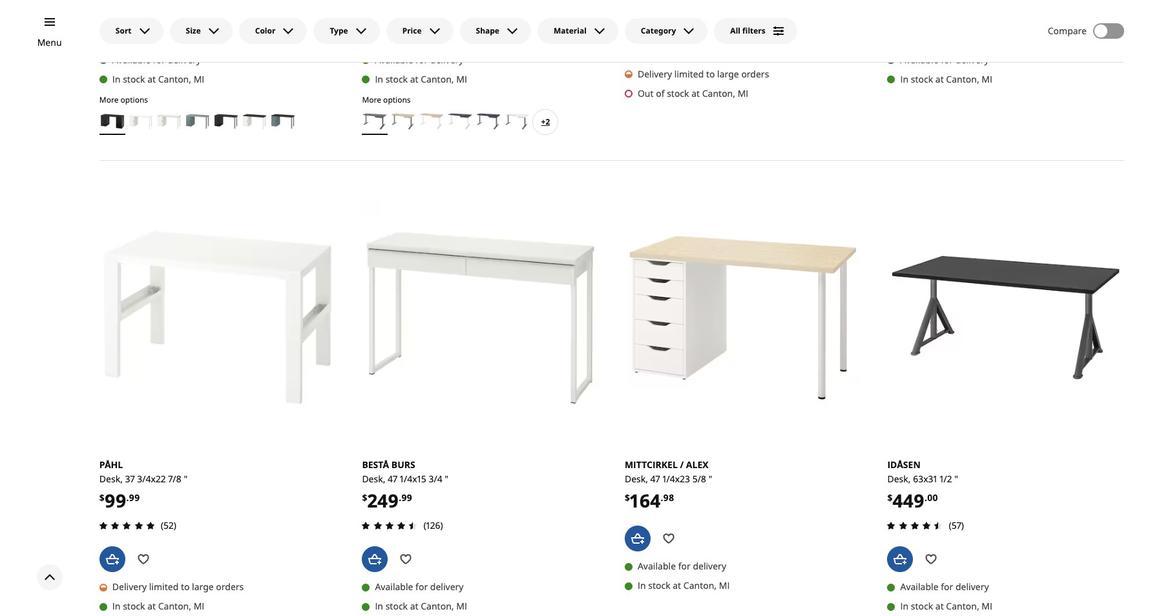 Task type: describe. For each thing, give the bounding box(es) containing it.
$ inside idåsen desk, 63x31 1/2 " $ 449 . 00
[[888, 492, 893, 504]]

449
[[893, 489, 925, 513]]

type button
[[314, 18, 380, 44]]

large for canton,
[[718, 68, 740, 80]]

5/8
[[693, 473, 707, 486]]

delivery limited to large orders for canton,
[[112, 582, 244, 594]]

all filters button
[[715, 18, 798, 44]]

0 horizontal spatial 99
[[105, 489, 126, 513]]

99 inside bestå burs desk, 47 1/4x15 3/4 " $ 249 . 99
[[402, 492, 413, 504]]

(2) link
[[621, 0, 862, 26]]

menu
[[37, 36, 62, 48]]

all filters
[[731, 25, 766, 36]]

" inside bestå burs desk, 47 1/4x15 3/4 " $ 249 . 99
[[445, 473, 449, 486]]

desk, inside 'mittcirkel / alex desk, 47 1/4x23 5/8 " $ 164 . 98'
[[625, 473, 649, 486]]

color button
[[239, 18, 307, 44]]

7/8
[[168, 473, 182, 486]]

orders for out of stock at canton, mi
[[742, 68, 770, 80]]

shape button
[[460, 18, 531, 44]]

(57)
[[950, 520, 965, 532]]

color
[[255, 25, 276, 36]]

. inside 'mittcirkel / alex desk, 47 1/4x23 5/8 " $ 164 . 98'
[[661, 492, 664, 504]]

review: 4.7 out of 5 stars. total reviews: 57 image
[[884, 519, 947, 534]]

idåsen
[[888, 459, 921, 471]]

filters
[[743, 25, 766, 36]]

large for mi
[[192, 582, 214, 594]]

menu button
[[37, 36, 62, 50]]

material
[[554, 25, 587, 36]]

out
[[638, 87, 654, 99]]

47 inside bestå burs desk, 47 1/4x15 3/4 " $ 249 . 99
[[388, 473, 398, 486]]

of
[[656, 87, 665, 99]]

$ inside bestå burs desk, 47 1/4x15 3/4 " $ 249 . 99
[[362, 492, 368, 504]]

type
[[330, 25, 348, 36]]

00
[[928, 492, 939, 504]]

37
[[125, 473, 135, 486]]

+2
[[542, 116, 550, 127]]

1 options from the left
[[121, 94, 148, 105]]

desk, inside påhl desk, 37 3/4x22 7/8 " $ 99 . 99
[[99, 473, 123, 486]]

to for mi
[[181, 582, 190, 594]]

47 inside 'mittcirkel / alex desk, 47 1/4x23 5/8 " $ 164 . 98'
[[651, 473, 661, 486]]

3/4
[[429, 473, 443, 486]]

1/4x15
[[400, 473, 427, 486]]

98
[[664, 492, 675, 504]]

alex
[[687, 459, 709, 471]]

1 horizontal spatial 99
[[129, 492, 140, 504]]

sort button
[[99, 18, 163, 44]]

category button
[[625, 18, 708, 44]]



Task type: locate. For each thing, give the bounding box(es) containing it.
47
[[651, 473, 661, 486], [388, 473, 398, 486]]

size button
[[170, 18, 233, 44]]

"
[[184, 473, 188, 486], [709, 473, 713, 486], [445, 473, 449, 486], [955, 473, 959, 486]]

limited for canton,
[[149, 582, 179, 594]]

delivery up the of on the right top
[[638, 68, 673, 80]]

+2 link
[[533, 109, 559, 135]]

2 desk, from the left
[[625, 473, 649, 486]]

limited
[[675, 68, 704, 80], [149, 582, 179, 594]]

2 47 from the left
[[388, 473, 398, 486]]

1 horizontal spatial 47
[[651, 473, 661, 486]]

mi
[[194, 73, 205, 85], [457, 73, 467, 85], [982, 73, 993, 85], [738, 87, 749, 99], [719, 580, 730, 592], [194, 601, 205, 613], [457, 601, 467, 613], [982, 601, 993, 613]]

1 vertical spatial large
[[192, 582, 214, 594]]

limited up 'out of stock at canton, mi'
[[675, 68, 704, 80]]

delivery for stock
[[112, 582, 147, 594]]

1 " from the left
[[184, 473, 188, 486]]

" inside idåsen desk, 63x31 1/2 " $ 449 . 00
[[955, 473, 959, 486]]

1 more from the left
[[99, 94, 119, 105]]

0 horizontal spatial options
[[121, 94, 148, 105]]

3 $ from the left
[[362, 492, 368, 504]]

0 horizontal spatial more options
[[99, 94, 148, 105]]

1/4x23
[[663, 473, 691, 486]]

1 more options from the left
[[99, 94, 148, 105]]

0 horizontal spatial limited
[[149, 582, 179, 594]]

delivery limited to large orders down the (52)
[[112, 582, 244, 594]]

delivery limited to large orders
[[638, 68, 770, 80], [112, 582, 244, 594]]

out of stock at canton, mi
[[638, 87, 749, 99]]

0 horizontal spatial delivery
[[112, 582, 147, 594]]

0 horizontal spatial 47
[[388, 473, 398, 486]]

0 horizontal spatial to
[[181, 582, 190, 594]]

orders for in stock at canton, mi
[[216, 582, 244, 594]]

mittcirkel / alex desk, 47 1/4x23 5/8 " $ 164 . 98
[[625, 459, 713, 513]]

1 horizontal spatial delivery limited to large orders
[[638, 68, 770, 80]]

4 " from the left
[[955, 473, 959, 486]]

compare
[[1049, 25, 1088, 37]]

4 $ from the left
[[888, 492, 893, 504]]

review: 4.5 out of 5 stars. total reviews: 2 image
[[621, 5, 684, 20]]

stock
[[123, 73, 145, 85], [386, 73, 408, 85], [912, 73, 934, 85], [667, 87, 690, 99], [649, 580, 671, 592], [123, 601, 145, 613], [386, 601, 408, 613], [912, 601, 934, 613]]

0 horizontal spatial large
[[192, 582, 214, 594]]

review: 4.6 out of 5 stars. total reviews: 126 image
[[358, 519, 421, 534]]

to for canton,
[[707, 68, 715, 80]]

1 horizontal spatial limited
[[675, 68, 704, 80]]

1 vertical spatial limited
[[149, 582, 179, 594]]

options
[[121, 94, 148, 105], [384, 94, 411, 105]]

burs
[[392, 459, 416, 471]]

. inside idåsen desk, 63x31 1/2 " $ 449 . 00
[[925, 492, 928, 504]]

påhl desk, 37 3/4x22 7/8 " $ 99 . 99
[[99, 459, 188, 513]]

orders
[[742, 68, 770, 80], [216, 582, 244, 594]]

1 . from the left
[[126, 492, 129, 504]]

canton,
[[158, 73, 191, 85], [421, 73, 454, 85], [947, 73, 980, 85], [703, 87, 736, 99], [684, 580, 717, 592], [158, 601, 191, 613], [421, 601, 454, 613], [947, 601, 980, 613]]

2 $ from the left
[[625, 492, 630, 504]]

delivery
[[638, 68, 673, 80], [112, 582, 147, 594]]

0 horizontal spatial delivery limited to large orders
[[112, 582, 244, 594]]

shape
[[476, 25, 500, 36]]

3 desk, from the left
[[362, 473, 386, 486]]

for
[[153, 53, 165, 66], [416, 53, 428, 66], [942, 53, 954, 66], [679, 561, 691, 573], [416, 582, 428, 594], [942, 582, 954, 594]]

/
[[681, 459, 684, 471]]

. inside bestå burs desk, 47 1/4x15 3/4 " $ 249 . 99
[[399, 492, 402, 504]]

.
[[126, 492, 129, 504], [661, 492, 664, 504], [399, 492, 402, 504], [925, 492, 928, 504]]

category
[[641, 25, 677, 36]]

desk, down påhl
[[99, 473, 123, 486]]

" right 1/2
[[955, 473, 959, 486]]

" right 3/4
[[445, 473, 449, 486]]

. inside påhl desk, 37 3/4x22 7/8 " $ 99 . 99
[[126, 492, 129, 504]]

. down '1/4x23'
[[661, 492, 664, 504]]

sort
[[116, 25, 132, 36]]

3 . from the left
[[399, 492, 402, 504]]

$ down påhl
[[99, 492, 105, 504]]

$ down "mittcirkel"
[[625, 492, 630, 504]]

1 $ from the left
[[99, 492, 105, 504]]

(52)
[[161, 520, 177, 532]]

desk,
[[99, 473, 123, 486], [625, 473, 649, 486], [362, 473, 386, 486], [888, 473, 911, 486]]

2 horizontal spatial 99
[[402, 492, 413, 504]]

1 horizontal spatial options
[[384, 94, 411, 105]]

. down 1/4x15
[[399, 492, 402, 504]]

4 . from the left
[[925, 492, 928, 504]]

1 vertical spatial delivery limited to large orders
[[112, 582, 244, 594]]

99
[[105, 489, 126, 513], [129, 492, 140, 504], [402, 492, 413, 504]]

0 horizontal spatial orders
[[216, 582, 244, 594]]

164
[[630, 489, 661, 513]]

desk, down idåsen
[[888, 473, 911, 486]]

" right "5/8"
[[709, 473, 713, 486]]

63x31
[[914, 473, 938, 486]]

material button
[[538, 18, 619, 44]]

0 vertical spatial limited
[[675, 68, 704, 80]]

1 horizontal spatial large
[[718, 68, 740, 80]]

1/2
[[940, 473, 953, 486]]

2 more from the left
[[362, 94, 382, 105]]

desk, down "mittcirkel"
[[625, 473, 649, 486]]

size
[[186, 25, 201, 36]]

1 desk, from the left
[[99, 473, 123, 486]]

2 " from the left
[[709, 473, 713, 486]]

2 options from the left
[[384, 94, 411, 105]]

delivery for of
[[638, 68, 673, 80]]

0 vertical spatial orders
[[742, 68, 770, 80]]

available
[[112, 53, 151, 66], [375, 53, 413, 66], [901, 53, 939, 66], [638, 561, 676, 573], [375, 582, 413, 594], [901, 582, 939, 594]]

limited for at
[[675, 68, 704, 80]]

0 vertical spatial delivery limited to large orders
[[638, 68, 770, 80]]

" right 7/8
[[184, 473, 188, 486]]

more
[[99, 94, 119, 105], [362, 94, 382, 105]]

1 horizontal spatial delivery
[[638, 68, 673, 80]]

1 horizontal spatial orders
[[742, 68, 770, 80]]

1 vertical spatial to
[[181, 582, 190, 594]]

idåsen desk, 63x31 1/2 " $ 449 . 00
[[888, 459, 959, 513]]

large
[[718, 68, 740, 80], [192, 582, 214, 594]]

påhl
[[99, 459, 123, 471]]

1 horizontal spatial more options
[[362, 94, 411, 105]]

delivery down review: 4.9 out of 5 stars. total reviews: 52 image
[[112, 582, 147, 594]]

to
[[707, 68, 715, 80], [181, 582, 190, 594]]

$ inside 'mittcirkel / alex desk, 47 1/4x23 5/8 " $ 164 . 98'
[[625, 492, 630, 504]]

$ down bestå
[[362, 492, 368, 504]]

0 vertical spatial large
[[718, 68, 740, 80]]

at
[[148, 73, 156, 85], [410, 73, 419, 85], [936, 73, 945, 85], [692, 87, 700, 99], [673, 580, 682, 592], [148, 601, 156, 613], [410, 601, 419, 613], [936, 601, 945, 613]]

. down 37
[[126, 492, 129, 504]]

(126)
[[424, 520, 443, 532]]

desk, inside bestå burs desk, 47 1/4x15 3/4 " $ 249 . 99
[[362, 473, 386, 486]]

$
[[99, 492, 105, 504], [625, 492, 630, 504], [362, 492, 368, 504], [888, 492, 893, 504]]

desk, inside idåsen desk, 63x31 1/2 " $ 449 . 00
[[888, 473, 911, 486]]

desk, down bestå
[[362, 473, 386, 486]]

(2)
[[687, 6, 697, 19]]

249
[[368, 489, 399, 513]]

" inside påhl desk, 37 3/4x22 7/8 " $ 99 . 99
[[184, 473, 188, 486]]

1 47 from the left
[[651, 473, 661, 486]]

2 . from the left
[[661, 492, 664, 504]]

1 horizontal spatial more
[[362, 94, 382, 105]]

price button
[[386, 18, 454, 44]]

. down '63x31'
[[925, 492, 928, 504]]

$ inside påhl desk, 37 3/4x22 7/8 " $ 99 . 99
[[99, 492, 105, 504]]

bestå burs desk, 47 1/4x15 3/4 " $ 249 . 99
[[362, 459, 449, 513]]

47 down burs
[[388, 473, 398, 486]]

3 " from the left
[[445, 473, 449, 486]]

more options
[[99, 94, 148, 105], [362, 94, 411, 105]]

0 vertical spatial to
[[707, 68, 715, 80]]

1 horizontal spatial to
[[707, 68, 715, 80]]

2 more options from the left
[[362, 94, 411, 105]]

$ down idåsen
[[888, 492, 893, 504]]

mittcirkel
[[625, 459, 678, 471]]

bestå
[[362, 459, 389, 471]]

delivery limited to large orders for at
[[638, 68, 770, 80]]

all
[[731, 25, 741, 36]]

price
[[403, 25, 422, 36]]

1 vertical spatial delivery
[[112, 582, 147, 594]]

3/4x22
[[137, 473, 166, 486]]

in
[[112, 73, 121, 85], [375, 73, 383, 85], [901, 73, 909, 85], [638, 580, 646, 592], [112, 601, 121, 613], [375, 601, 383, 613], [901, 601, 909, 613]]

0 horizontal spatial more
[[99, 94, 119, 105]]

in stock at canton, mi
[[112, 73, 205, 85], [375, 73, 467, 85], [901, 73, 993, 85], [638, 580, 730, 592], [112, 601, 205, 613], [375, 601, 467, 613], [901, 601, 993, 613]]

1 vertical spatial orders
[[216, 582, 244, 594]]

0 vertical spatial delivery
[[638, 68, 673, 80]]

available for delivery
[[112, 53, 201, 66], [375, 53, 464, 66], [901, 53, 990, 66], [638, 561, 727, 573], [375, 582, 464, 594], [901, 582, 990, 594]]

limited down the (52)
[[149, 582, 179, 594]]

delivery
[[168, 53, 201, 66], [431, 53, 464, 66], [956, 53, 990, 66], [693, 561, 727, 573], [431, 582, 464, 594], [956, 582, 990, 594]]

47 down "mittcirkel"
[[651, 473, 661, 486]]

4 desk, from the left
[[888, 473, 911, 486]]

" inside 'mittcirkel / alex desk, 47 1/4x23 5/8 " $ 164 . 98'
[[709, 473, 713, 486]]

review: 4.9 out of 5 stars. total reviews: 52 image
[[96, 519, 158, 534]]

delivery limited to large orders up 'out of stock at canton, mi'
[[638, 68, 770, 80]]



Task type: vqa. For each thing, say whether or not it's contained in the screenshot.


